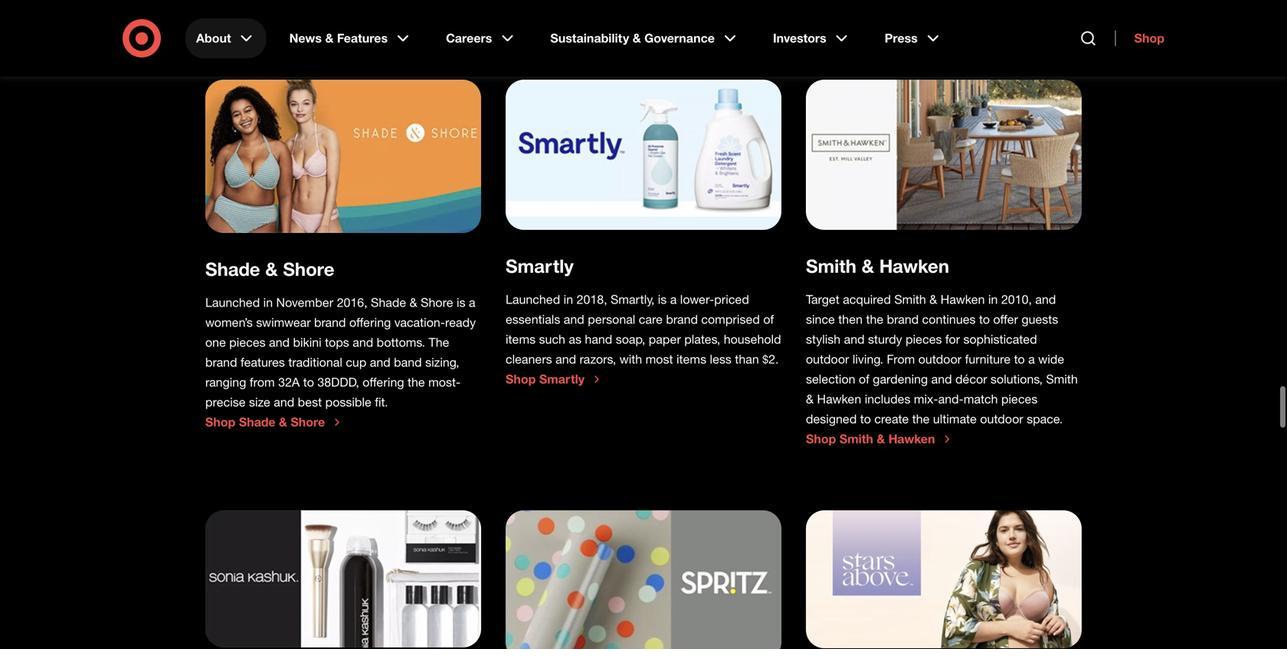 Task type: describe. For each thing, give the bounding box(es) containing it.
2018,
[[577, 292, 608, 307]]

about
[[196, 31, 231, 46]]

sustainability & governance
[[551, 31, 715, 46]]

& down create
[[877, 431, 886, 446]]

and up the as
[[564, 312, 585, 327]]

household
[[724, 332, 782, 347]]

create
[[875, 412, 909, 426]]

décor
[[956, 372, 988, 387]]

and up and-
[[932, 372, 953, 387]]

38ddd,
[[318, 375, 359, 390]]

a couple of women posing for the camera image
[[205, 80, 481, 233]]

hawken up the designed
[[818, 392, 862, 407]]

brand inside launched in 2018, smartly, is a lower-priced essentials and personal care brand comprised of items such as hand soap, paper plates, household cleaners and razors, with most items less than $2. shop smartly
[[666, 312, 698, 327]]

living.
[[853, 352, 884, 367]]

hawken down create
[[889, 431, 936, 446]]

to left offer
[[980, 312, 990, 327]]

band
[[394, 355, 422, 370]]

& down selection
[[806, 392, 814, 407]]

space.
[[1027, 412, 1063, 426]]

investors
[[773, 31, 827, 46]]

and down swimwear
[[269, 335, 290, 350]]

a close-up of a pen image
[[506, 510, 782, 649]]

such
[[539, 332, 566, 347]]

shop inside launched in november 2016, shade & shore is a women's swimwear brand offering vacation-ready one pieces and bikini tops and bottoms. the brand features traditional cup and band sizing, ranging from 32a to 38ddd, offering the most- precise size and best possible fit. shop shade & shore
[[205, 415, 236, 430]]

features
[[241, 355, 285, 370]]

ranging
[[205, 375, 246, 390]]

1 horizontal spatial outdoor
[[919, 352, 962, 367]]

& up vacation-
[[410, 295, 418, 310]]

is inside launched in 2018, smartly, is a lower-priced essentials and personal care brand comprised of items such as hand soap, paper plates, household cleaners and razors, with most items less than $2. shop smartly
[[658, 292, 667, 307]]

soap,
[[616, 332, 646, 347]]

launched in 2018, smartly, is a lower-priced essentials and personal care brand comprised of items such as hand soap, paper plates, household cleaners and razors, with most items less than $2. shop smartly
[[506, 292, 782, 387]]

solutions,
[[991, 372, 1043, 387]]

pieces inside launched in november 2016, shade & shore is a women's swimwear brand offering vacation-ready one pieces and bikini tops and bottoms. the brand features traditional cup and band sizing, ranging from 32a to 38ddd, offering the most- precise size and best possible fit. shop shade & shore
[[229, 335, 266, 350]]

best
[[298, 395, 322, 410]]

shop shade & shore link
[[205, 415, 344, 430]]

smith up target
[[806, 255, 857, 277]]

text image
[[205, 510, 481, 648]]

continues
[[923, 312, 976, 327]]

with
[[620, 352, 643, 367]]

features
[[337, 31, 388, 46]]

offer
[[994, 312, 1019, 327]]

news
[[289, 31, 322, 46]]

sustainability & governance link
[[540, 18, 750, 58]]

hand
[[585, 332, 613, 347]]

than
[[735, 352, 759, 367]]

launched for shade & shore
[[205, 295, 260, 310]]

2 vertical spatial shade
[[239, 415, 276, 430]]

plates,
[[685, 332, 721, 347]]

press
[[885, 31, 918, 46]]

and down 32a at the bottom of the page
[[274, 395, 295, 410]]

news & features link
[[279, 18, 423, 58]]

lower-
[[681, 292, 715, 307]]

vacation-
[[395, 315, 445, 330]]

of inside "target acquired smith & hawken in 2010, and since then the brand continues to offer guests stylish and sturdy pieces for sophisticated outdoor living. from outdoor furniture to a wide selection of gardening and décor solutions, smith & hawken includes mix-and-match pieces designed to create the ultimate outdoor space. shop smith & hawken"
[[859, 372, 870, 387]]

smith & hawken
[[806, 255, 950, 277]]

a woman posing for a picture image
[[806, 510, 1082, 648]]

size
[[249, 395, 270, 410]]

the
[[429, 335, 450, 350]]

brand up ranging
[[205, 355, 237, 370]]

swimwear
[[256, 315, 311, 330]]

from
[[887, 352, 916, 367]]

traditional
[[288, 355, 343, 370]]

most-
[[429, 375, 461, 390]]

stylish
[[806, 332, 841, 347]]

shade & shore
[[205, 258, 335, 280]]

& inside news & features link
[[325, 31, 334, 46]]

acquired
[[843, 292, 891, 307]]

and down then the
[[844, 332, 865, 347]]

shop link
[[1116, 31, 1165, 46]]

shop smith & hawken link
[[806, 431, 954, 447]]

shop inside launched in 2018, smartly, is a lower-priced essentials and personal care brand comprised of items such as hand soap, paper plates, household cleaners and razors, with most items less than $2. shop smartly
[[506, 372, 536, 387]]

investors link
[[763, 18, 862, 58]]

2 horizontal spatial outdoor
[[981, 412, 1024, 426]]

0 vertical spatial smartly
[[506, 255, 574, 277]]

sturdy
[[869, 332, 903, 347]]

one
[[205, 335, 226, 350]]

from
[[250, 375, 275, 390]]

2 vertical spatial shore
[[291, 415, 325, 430]]

mix-
[[914, 392, 939, 407]]

priced
[[715, 292, 750, 307]]

and right cup
[[370, 355, 391, 370]]

target acquired smith & hawken in 2010, and since then the brand continues to offer guests stylish and sturdy pieces for sophisticated outdoor living. from outdoor furniture to a wide selection of gardening and décor solutions, smith & hawken includes mix-and-match pieces designed to create the ultimate outdoor space. shop smith & hawken
[[806, 292, 1078, 446]]

gardening
[[873, 372, 928, 387]]

$2.
[[763, 352, 779, 367]]

1 horizontal spatial pieces
[[906, 332, 943, 347]]

selection
[[806, 372, 856, 387]]

brand inside "target acquired smith & hawken in 2010, and since then the brand continues to offer guests stylish and sturdy pieces for sophisticated outdoor living. from outdoor furniture to a wide selection of gardening and décor solutions, smith & hawken includes mix-and-match pieces designed to create the ultimate outdoor space. shop smith & hawken"
[[887, 312, 919, 327]]

smith right acquired
[[895, 292, 927, 307]]

bikini
[[293, 335, 322, 350]]

& up acquired
[[862, 255, 875, 277]]

possible
[[325, 395, 372, 410]]

launched in november 2016, shade & shore is a women's swimwear brand offering vacation-ready one pieces and bikini tops and bottoms. the brand features traditional cup and band sizing, ranging from 32a to 38ddd, offering the most- precise size and best possible fit. shop shade & shore
[[205, 295, 476, 430]]

a couple of bottles of shampoo image
[[506, 80, 782, 230]]

about link
[[186, 18, 266, 58]]

sizing,
[[426, 355, 460, 370]]

guests
[[1022, 312, 1059, 327]]

a inside launched in november 2016, shade & shore is a women's swimwear brand offering vacation-ready one pieces and bikini tops and bottoms. the brand features traditional cup and band sizing, ranging from 32a to 38ddd, offering the most- precise size and best possible fit. shop shade & shore
[[469, 295, 476, 310]]

since
[[806, 312, 835, 327]]

and up guests
[[1036, 292, 1057, 307]]

0 horizontal spatial outdoor
[[806, 352, 850, 367]]

ultimate
[[934, 412, 977, 426]]



Task type: locate. For each thing, give the bounding box(es) containing it.
careers
[[446, 31, 492, 46]]

a inside launched in 2018, smartly, is a lower-priced essentials and personal care brand comprised of items such as hand soap, paper plates, household cleaners and razors, with most items less than $2. shop smartly
[[671, 292, 677, 307]]

in inside launched in november 2016, shade & shore is a women's swimwear brand offering vacation-ready one pieces and bikini tops and bottoms. the brand features traditional cup and band sizing, ranging from 32a to 38ddd, offering the most- precise size and best possible fit. shop shade & shore
[[263, 295, 273, 310]]

0 horizontal spatial is
[[457, 295, 466, 310]]

offering down 2016,
[[350, 315, 391, 330]]

bottoms.
[[377, 335, 426, 350]]

shade up women's
[[205, 258, 260, 280]]

fit.
[[375, 395, 388, 410]]

smith down wide in the bottom of the page
[[1047, 372, 1078, 387]]

smartly down the cleaners
[[540, 372, 585, 387]]

2016,
[[337, 295, 368, 310]]

pieces left for
[[906, 332, 943, 347]]

0 horizontal spatial pieces
[[229, 335, 266, 350]]

the inside "target acquired smith & hawken in 2010, and since then the brand continues to offer guests stylish and sturdy pieces for sophisticated outdoor living. from outdoor furniture to a wide selection of gardening and décor solutions, smith & hawken includes mix-and-match pieces designed to create the ultimate outdoor space. shop smith & hawken"
[[913, 412, 930, 426]]

0 vertical spatial shore
[[283, 258, 335, 280]]

pieces up features
[[229, 335, 266, 350]]

of inside launched in 2018, smartly, is a lower-priced essentials and personal care brand comprised of items such as hand soap, paper plates, household cleaners and razors, with most items less than $2. shop smartly
[[764, 312, 774, 327]]

items up the cleaners
[[506, 332, 536, 347]]

launched inside launched in november 2016, shade & shore is a women's swimwear brand offering vacation-ready one pieces and bikini tops and bottoms. the brand features traditional cup and band sizing, ranging from 32a to 38ddd, offering the most- precise size and best possible fit. shop shade & shore
[[205, 295, 260, 310]]

in left 2018,
[[564, 292, 573, 307]]

smith down the designed
[[840, 431, 874, 446]]

2 horizontal spatial in
[[989, 292, 998, 307]]

women's
[[205, 315, 253, 330]]

personal
[[588, 312, 636, 327]]

a
[[671, 292, 677, 307], [469, 295, 476, 310], [1029, 352, 1035, 367]]

in inside launched in 2018, smartly, is a lower-priced essentials and personal care brand comprised of items such as hand soap, paper plates, household cleaners and razors, with most items less than $2. shop smartly
[[564, 292, 573, 307]]

in up swimwear
[[263, 295, 273, 310]]

the
[[408, 375, 425, 390], [913, 412, 930, 426]]

smith
[[806, 255, 857, 277], [895, 292, 927, 307], [1047, 372, 1078, 387], [840, 431, 874, 446]]

1 horizontal spatial of
[[859, 372, 870, 387]]

the down band
[[408, 375, 425, 390]]

offering up fit.
[[363, 375, 404, 390]]

brand down lower-
[[666, 312, 698, 327]]

care
[[639, 312, 663, 327]]

& down 32a at the bottom of the page
[[279, 415, 287, 430]]

most
[[646, 352, 673, 367]]

then the
[[839, 312, 884, 327]]

sustainability
[[551, 31, 630, 46]]

1 horizontal spatial is
[[658, 292, 667, 307]]

november
[[276, 295, 334, 310]]

to up solutions,
[[1015, 352, 1025, 367]]

2010,
[[1002, 292, 1033, 307]]

less
[[710, 352, 732, 367]]

and-
[[939, 392, 964, 407]]

shade right 2016,
[[371, 295, 406, 310]]

and down the as
[[556, 352, 577, 367]]

launched up women's
[[205, 295, 260, 310]]

& up november
[[265, 258, 278, 280]]

sophisticated
[[964, 332, 1038, 347]]

in inside "target acquired smith & hawken in 2010, and since then the brand continues to offer guests stylish and sturdy pieces for sophisticated outdoor living. from outdoor furniture to a wide selection of gardening and décor solutions, smith & hawken includes mix-and-match pieces designed to create the ultimate outdoor space. shop smith & hawken"
[[989, 292, 998, 307]]

shore down best
[[291, 415, 325, 430]]

1 horizontal spatial items
[[677, 352, 707, 367]]

match
[[964, 392, 998, 407]]

outdoor down match
[[981, 412, 1024, 426]]

launched inside launched in 2018, smartly, is a lower-priced essentials and personal care brand comprised of items such as hand soap, paper plates, household cleaners and razors, with most items less than $2. shop smartly
[[506, 292, 561, 307]]

includes
[[865, 392, 911, 407]]

in for smartly
[[564, 292, 573, 307]]

wide
[[1039, 352, 1065, 367]]

1 horizontal spatial the
[[913, 412, 930, 426]]

items
[[506, 332, 536, 347], [677, 352, 707, 367]]

shop smartly link
[[506, 372, 603, 387]]

paper
[[649, 332, 681, 347]]

0 horizontal spatial in
[[263, 295, 273, 310]]

a left lower-
[[671, 292, 677, 307]]

pieces down solutions,
[[1002, 392, 1038, 407]]

1 vertical spatial of
[[859, 372, 870, 387]]

& inside sustainability & governance link
[[633, 31, 641, 46]]

0 horizontal spatial items
[[506, 332, 536, 347]]

in for shade & shore
[[263, 295, 273, 310]]

offering
[[350, 315, 391, 330], [363, 375, 404, 390]]

1 horizontal spatial launched
[[506, 292, 561, 307]]

1 vertical spatial smartly
[[540, 372, 585, 387]]

0 horizontal spatial of
[[764, 312, 774, 327]]

outdoor
[[806, 352, 850, 367], [919, 352, 962, 367], [981, 412, 1024, 426]]

shop inside "target acquired smith & hawken in 2010, and since then the brand continues to offer guests stylish and sturdy pieces for sophisticated outdoor living. from outdoor furniture to a wide selection of gardening and décor solutions, smith & hawken includes mix-and-match pieces designed to create the ultimate outdoor space. shop smith & hawken"
[[806, 431, 837, 446]]

governance
[[645, 31, 715, 46]]

the down mix- at the bottom of the page
[[913, 412, 930, 426]]

0 vertical spatial items
[[506, 332, 536, 347]]

to
[[980, 312, 990, 327], [1015, 352, 1025, 367], [303, 375, 314, 390], [861, 412, 872, 426]]

to inside launched in november 2016, shade & shore is a women's swimwear brand offering vacation-ready one pieces and bikini tops and bottoms. the brand features traditional cup and band sizing, ranging from 32a to 38ddd, offering the most- precise size and best possible fit. shop shade & shore
[[303, 375, 314, 390]]

& right the news
[[325, 31, 334, 46]]

smartly
[[506, 255, 574, 277], [540, 372, 585, 387]]

to up shop smith & hawken link
[[861, 412, 872, 426]]

to right 32a at the bottom of the page
[[303, 375, 314, 390]]

is
[[658, 292, 667, 307], [457, 295, 466, 310]]

1 vertical spatial shore
[[421, 295, 453, 310]]

hawken up continues
[[941, 292, 985, 307]]

and up cup
[[353, 335, 374, 350]]

1 vertical spatial the
[[913, 412, 930, 426]]

&
[[325, 31, 334, 46], [633, 31, 641, 46], [862, 255, 875, 277], [265, 258, 278, 280], [930, 292, 938, 307], [410, 295, 418, 310], [806, 392, 814, 407], [279, 415, 287, 430], [877, 431, 886, 446]]

hawken
[[880, 255, 950, 277], [941, 292, 985, 307], [818, 392, 862, 407], [889, 431, 936, 446]]

smartly inside launched in 2018, smartly, is a lower-priced essentials and personal care brand comprised of items such as hand soap, paper plates, household cleaners and razors, with most items less than $2. shop smartly
[[540, 372, 585, 387]]

shade
[[205, 258, 260, 280], [371, 295, 406, 310], [239, 415, 276, 430]]

designed
[[806, 412, 857, 426]]

1 vertical spatial shade
[[371, 295, 406, 310]]

shore up vacation-
[[421, 295, 453, 310]]

the inside launched in november 2016, shade & shore is a women's swimwear brand offering vacation-ready one pieces and bikini tops and bottoms. the brand features traditional cup and band sizing, ranging from 32a to 38ddd, offering the most- precise size and best possible fit. shop shade & shore
[[408, 375, 425, 390]]

2 horizontal spatial a
[[1029, 352, 1035, 367]]

cleaners
[[506, 352, 552, 367]]

1 horizontal spatial a
[[671, 292, 677, 307]]

careers link
[[435, 18, 528, 58]]

0 vertical spatial of
[[764, 312, 774, 327]]

smartly up essentials
[[506, 255, 574, 277]]

launched for smartly
[[506, 292, 561, 307]]

0 vertical spatial offering
[[350, 315, 391, 330]]

a table with chairs around it image
[[806, 80, 1082, 230]]

a left wide in the bottom of the page
[[1029, 352, 1035, 367]]

is inside launched in november 2016, shade & shore is a women's swimwear brand offering vacation-ready one pieces and bikini tops and bottoms. the brand features traditional cup and band sizing, ranging from 32a to 38ddd, offering the most- precise size and best possible fit. shop shade & shore
[[457, 295, 466, 310]]

a up the ready
[[469, 295, 476, 310]]

0 vertical spatial the
[[408, 375, 425, 390]]

in left 2010,
[[989, 292, 998, 307]]

a inside "target acquired smith & hawken in 2010, and since then the brand continues to offer guests stylish and sturdy pieces for sophisticated outdoor living. from outdoor furniture to a wide selection of gardening and décor solutions, smith & hawken includes mix-and-match pieces designed to create the ultimate outdoor space. shop smith & hawken"
[[1029, 352, 1035, 367]]

and
[[1036, 292, 1057, 307], [564, 312, 585, 327], [844, 332, 865, 347], [269, 335, 290, 350], [353, 335, 374, 350], [556, 352, 577, 367], [370, 355, 391, 370], [932, 372, 953, 387], [274, 395, 295, 410]]

pieces
[[906, 332, 943, 347], [229, 335, 266, 350], [1002, 392, 1038, 407]]

as
[[569, 332, 582, 347]]

target
[[806, 292, 840, 307]]

of up household
[[764, 312, 774, 327]]

launched up essentials
[[506, 292, 561, 307]]

in
[[564, 292, 573, 307], [989, 292, 998, 307], [263, 295, 273, 310]]

essentials
[[506, 312, 561, 327]]

precise
[[205, 395, 246, 410]]

hawken up acquired
[[880, 255, 950, 277]]

shade down size
[[239, 415, 276, 430]]

comprised
[[702, 312, 760, 327]]

for
[[946, 332, 961, 347]]

0 vertical spatial shade
[[205, 258, 260, 280]]

tops
[[325, 335, 349, 350]]

cup
[[346, 355, 367, 370]]

is up the ready
[[457, 295, 466, 310]]

ready
[[445, 315, 476, 330]]

news & features
[[289, 31, 388, 46]]

1 vertical spatial items
[[677, 352, 707, 367]]

outdoor up selection
[[806, 352, 850, 367]]

2 horizontal spatial pieces
[[1002, 392, 1038, 407]]

0 horizontal spatial launched
[[205, 295, 260, 310]]

smartly,
[[611, 292, 655, 307]]

is up care
[[658, 292, 667, 307]]

& left governance
[[633, 31, 641, 46]]

brand up the sturdy
[[887, 312, 919, 327]]

1 vertical spatial offering
[[363, 375, 404, 390]]

0 horizontal spatial the
[[408, 375, 425, 390]]

0 horizontal spatial a
[[469, 295, 476, 310]]

brand
[[666, 312, 698, 327], [887, 312, 919, 327], [314, 315, 346, 330], [205, 355, 237, 370]]

shore up november
[[283, 258, 335, 280]]

shore
[[283, 258, 335, 280], [421, 295, 453, 310], [291, 415, 325, 430]]

outdoor down for
[[919, 352, 962, 367]]

brand up tops
[[314, 315, 346, 330]]

items down plates,
[[677, 352, 707, 367]]

furniture
[[966, 352, 1011, 367]]

press link
[[874, 18, 954, 58]]

& up continues
[[930, 292, 938, 307]]

launched
[[506, 292, 561, 307], [205, 295, 260, 310]]

razors,
[[580, 352, 616, 367]]

of down living.
[[859, 372, 870, 387]]

32a
[[278, 375, 300, 390]]

shop
[[1135, 31, 1165, 46], [506, 372, 536, 387], [205, 415, 236, 430], [806, 431, 837, 446]]

1 horizontal spatial in
[[564, 292, 573, 307]]



Task type: vqa. For each thing, say whether or not it's contained in the screenshot.
'Recent' to the top
no



